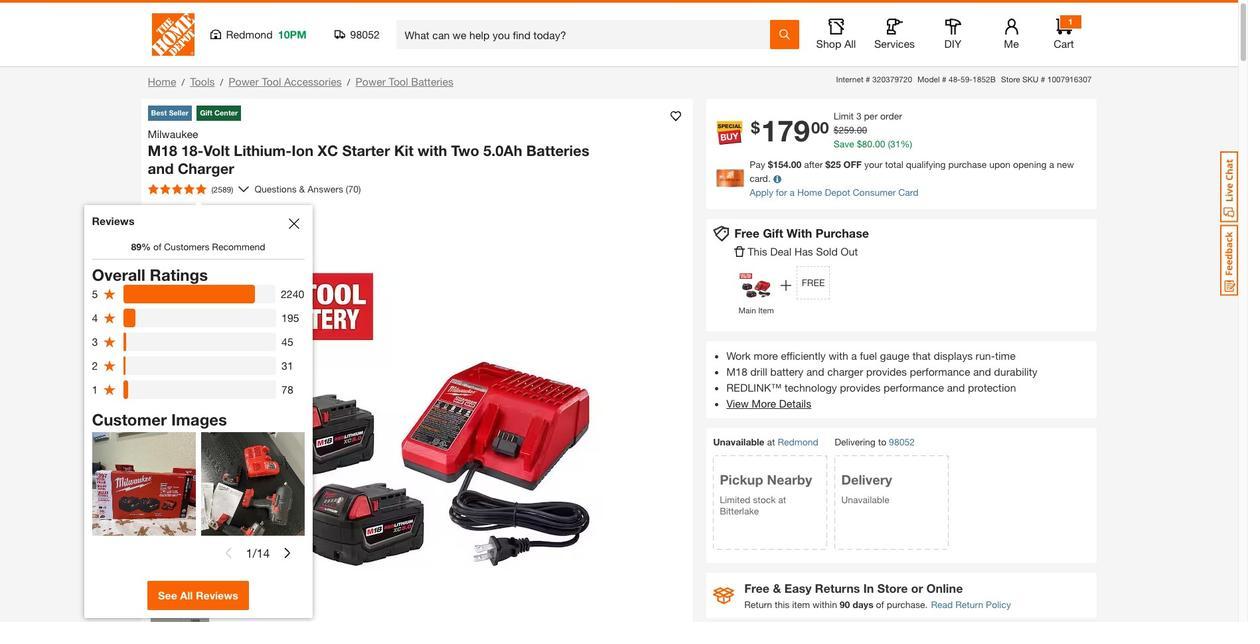 Task type: describe. For each thing, give the bounding box(es) containing it.
89
[[131, 241, 141, 252]]

6253956842001 image
[[150, 363, 209, 421]]

power tool batteries link
[[355, 75, 453, 88]]

179
[[761, 113, 810, 149]]

1 vertical spatial provides
[[840, 381, 881, 393]]

seller
[[169, 108, 189, 117]]

star icon image for 3
[[103, 335, 116, 348]]

2 horizontal spatial 00
[[875, 138, 885, 149]]

gift center
[[200, 108, 238, 117]]

your total qualifying purchase upon opening a new card.
[[750, 159, 1074, 184]]

apply
[[750, 187, 773, 198]]

$ right pay
[[768, 159, 773, 170]]

delivery
[[841, 472, 892, 488]]

(70)
[[346, 183, 361, 195]]

best seller
[[151, 108, 189, 117]]

questions & answers (70)
[[255, 183, 361, 195]]

icon image
[[713, 587, 734, 604]]

14
[[257, 545, 270, 560]]

/ left tools
[[182, 76, 185, 88]]

2 return from the left
[[955, 599, 983, 610]]

milwaukee power tool batteries 48 59 1852b a0.3 image
[[150, 504, 209, 562]]

& for easy
[[773, 581, 781, 596]]

volt
[[203, 142, 230, 159]]

item
[[792, 599, 810, 610]]

$ right save
[[857, 138, 862, 149]]

upon
[[989, 159, 1011, 170]]

time
[[995, 349, 1016, 361]]

card.
[[750, 173, 771, 184]]

0 vertical spatial performance
[[910, 365, 970, 377]]

3 # from the left
[[1041, 74, 1045, 84]]

1 horizontal spatial home
[[797, 187, 822, 198]]

shop
[[816, 37, 842, 50]]

the home depot logo image
[[152, 13, 194, 56]]

promotion image image
[[740, 269, 773, 302]]

89 % of customers recommend
[[131, 241, 265, 252]]

18-
[[181, 142, 203, 159]]

25
[[831, 159, 841, 170]]

more
[[754, 349, 778, 361]]

all for see
[[180, 589, 193, 602]]

and down run-
[[973, 365, 991, 377]]

apply now image
[[716, 170, 750, 187]]

technology
[[785, 381, 837, 393]]

details
[[779, 397, 811, 409]]

apply for a home depot consumer card
[[750, 187, 919, 198]]

1 horizontal spatial .
[[872, 138, 875, 149]]

images
[[171, 410, 227, 429]]

1 inside cart 1
[[1068, 17, 1073, 27]]

free & easy returns in store or online return this item within 90 days of purchase. read return policy
[[744, 581, 1011, 610]]

services button
[[873, 19, 916, 50]]

charger
[[178, 160, 234, 177]]

efficiently
[[781, 349, 826, 361]]

0 vertical spatial at
[[767, 436, 775, 447]]

internet # 320379720 model # 48-59-1852b store sku # 1007916307
[[836, 74, 1092, 84]]

view
[[726, 397, 749, 409]]

save
[[834, 138, 854, 149]]

2 tool from the left
[[389, 75, 408, 88]]

78
[[282, 383, 293, 396]]

overall ratings
[[92, 266, 208, 284]]

(
[[888, 138, 890, 149]]

%
[[141, 241, 151, 252]]

limited
[[720, 494, 750, 505]]

m18 inside work more efficiently with a fuel gauge that displays run-time m18 drill battery and charger provides performance and durability redlink™ technology provides performance and protection view more details
[[726, 365, 747, 377]]

1 power from the left
[[228, 75, 259, 88]]

returns
[[815, 581, 860, 596]]

to
[[878, 436, 886, 447]]

m18 inside the milwaukee m18 18-volt lithium-ion xc starter kit with two 5.0ah batteries and charger
[[148, 142, 177, 159]]

1 tool from the left
[[262, 75, 281, 88]]

close image
[[288, 218, 299, 229]]

pay
[[750, 159, 765, 170]]

view more details link
[[726, 397, 811, 409]]

after
[[804, 159, 823, 170]]

read
[[931, 599, 953, 610]]

delivering
[[835, 436, 876, 447]]

1 vertical spatial redmond
[[778, 436, 819, 447]]

milwaukee power tool batteries 48 59 1852b 1d.4 image
[[150, 574, 209, 622]]

center
[[214, 108, 238, 117]]

purchase
[[948, 159, 987, 170]]

policy
[[986, 599, 1011, 610]]

main item
[[739, 305, 774, 315]]

at inside pickup nearby limited stock at bitterlake
[[778, 494, 786, 505]]

drill
[[750, 365, 767, 377]]

80
[[862, 138, 872, 149]]

10pm
[[278, 28, 307, 40]]

nearby
[[767, 472, 812, 488]]

with inside the milwaukee m18 18-volt lithium-ion xc starter kit with two 5.0ah batteries and charger
[[418, 142, 447, 159]]

0 horizontal spatial gift
[[200, 108, 212, 117]]

(2589) button
[[142, 178, 239, 200]]

0 vertical spatial provides
[[866, 365, 907, 377]]

and down displays
[[947, 381, 965, 393]]

(2589) link
[[142, 178, 249, 200]]

1 return from the left
[[744, 599, 772, 610]]

services
[[874, 37, 915, 50]]

this
[[775, 599, 790, 610]]

& for answers
[[299, 183, 305, 195]]

delivery unavailable
[[841, 472, 892, 505]]

all for shop
[[844, 37, 856, 50]]

%)
[[901, 138, 912, 149]]

2 # from the left
[[942, 74, 947, 84]]

see all reviews
[[158, 589, 238, 602]]

$ 179 00
[[751, 113, 829, 149]]

98052 link
[[889, 435, 915, 449]]

live chat image
[[1220, 151, 1238, 222]]

ratings
[[150, 266, 208, 284]]

reviews inside see all reviews button
[[196, 589, 238, 602]]

best
[[151, 108, 167, 117]]

limit 3 per order $ 259 . 00 save $ 80 . 00 ( 31 %)
[[834, 110, 912, 149]]

milwaukee power tool batteries 48 59 1852b 64.0 image
[[150, 222, 209, 281]]

/ right 'this is the first slide' icon
[[253, 545, 257, 560]]

overall
[[92, 266, 145, 284]]

work
[[726, 349, 751, 361]]

battery
[[770, 365, 804, 377]]

2 power from the left
[[355, 75, 386, 88]]

power tool accessories link
[[228, 75, 342, 88]]

for
[[776, 187, 787, 198]]

next slide image
[[282, 548, 292, 558]]

answers
[[308, 183, 343, 195]]

154.00
[[773, 159, 802, 170]]

this deal has sold out
[[748, 245, 858, 257]]

cart
[[1054, 37, 1074, 50]]

main
[[739, 305, 756, 315]]

consumer
[[853, 187, 896, 198]]

feedback link image
[[1220, 224, 1238, 296]]

98052 button
[[334, 28, 380, 41]]

with
[[787, 226, 812, 240]]



Task type: vqa. For each thing, say whether or not it's contained in the screenshot.
the bottom the
no



Task type: locate. For each thing, give the bounding box(es) containing it.
1 vertical spatial all
[[180, 589, 193, 602]]

$ inside $ 179 00
[[751, 118, 760, 137]]

/ right tools link in the top of the page
[[220, 76, 223, 88]]

1 horizontal spatial 31
[[890, 138, 901, 149]]

of inside free & easy returns in store or online return this item within 90 days of purchase. read return policy
[[876, 599, 884, 610]]

3 up 2
[[92, 335, 98, 348]]

info image
[[773, 176, 781, 183]]

star icon image for 4
[[103, 312, 116, 325]]

performance down that
[[884, 381, 944, 393]]

reviews down 'this is the first slide' icon
[[196, 589, 238, 602]]

0 horizontal spatial batteries
[[411, 75, 453, 88]]

milwaukee power tool batteries 48 59 1852b e1.1 image
[[150, 292, 209, 351]]

0 vertical spatial redmond
[[226, 28, 273, 40]]

0 horizontal spatial power
[[228, 75, 259, 88]]

00 up 80
[[857, 124, 867, 135]]

this is the first slide image
[[223, 548, 234, 558]]

performance
[[910, 365, 970, 377], [884, 381, 944, 393]]

3
[[856, 110, 862, 121], [92, 335, 98, 348]]

5.0ah
[[483, 142, 522, 159]]

0 horizontal spatial store
[[877, 581, 908, 596]]

1 for 1
[[92, 383, 98, 396]]

xc
[[318, 142, 338, 159]]

0 horizontal spatial 00
[[811, 118, 829, 137]]

0 horizontal spatial of
[[153, 241, 161, 252]]

home up best
[[148, 75, 176, 88]]

1 horizontal spatial of
[[876, 599, 884, 610]]

What can we help you find today? search field
[[405, 21, 769, 48]]

1 horizontal spatial all
[[844, 37, 856, 50]]

shop all button
[[815, 19, 857, 50]]

displays
[[934, 349, 973, 361]]

0 horizontal spatial 1
[[92, 383, 98, 396]]

all right see
[[180, 589, 193, 602]]

/ right accessories
[[347, 76, 350, 88]]

0 vertical spatial of
[[153, 241, 161, 252]]

more
[[752, 397, 776, 409]]

recommend
[[212, 241, 265, 252]]

milwaukee link
[[148, 126, 204, 142]]

and inside the milwaukee m18 18-volt lithium-ion xc starter kit with two 5.0ah batteries and charger
[[148, 160, 174, 177]]

delivering to 98052
[[835, 436, 915, 448]]

1 horizontal spatial &
[[773, 581, 781, 596]]

0 horizontal spatial all
[[180, 589, 193, 602]]

2
[[92, 359, 98, 372]]

0 vertical spatial unavailable
[[713, 436, 765, 447]]

provides down gauge
[[866, 365, 907, 377]]

0 horizontal spatial at
[[767, 436, 775, 447]]

1 vertical spatial m18
[[726, 365, 747, 377]]

of right %
[[153, 241, 161, 252]]

98052 right to
[[889, 436, 915, 448]]

a left new
[[1049, 159, 1054, 170]]

with up the charger
[[829, 349, 848, 361]]

at
[[767, 436, 775, 447], [778, 494, 786, 505]]

me
[[1004, 37, 1019, 50]]

#
[[866, 74, 870, 84], [942, 74, 947, 84], [1041, 74, 1045, 84]]

1 down 2
[[92, 383, 98, 396]]

a right for
[[790, 187, 795, 198]]

& left answers
[[299, 183, 305, 195]]

two
[[451, 142, 479, 159]]

0 vertical spatial 3
[[856, 110, 862, 121]]

1 horizontal spatial reviews
[[196, 589, 238, 602]]

a inside your total qualifying purchase upon opening a new card.
[[1049, 159, 1054, 170]]

all right "shop"
[[844, 37, 856, 50]]

free for free & easy returns in store or online return this item within 90 days of purchase. read return policy
[[744, 581, 770, 596]]

cart 1
[[1054, 17, 1074, 50]]

1 horizontal spatial gift
[[763, 226, 783, 240]]

pickup
[[720, 472, 763, 488]]

qualifying
[[906, 159, 946, 170]]

provides down the charger
[[840, 381, 881, 393]]

1 horizontal spatial #
[[942, 74, 947, 84]]

at right stock
[[778, 494, 786, 505]]

1 vertical spatial .
[[872, 138, 875, 149]]

1 vertical spatial with
[[829, 349, 848, 361]]

2 horizontal spatial #
[[1041, 74, 1045, 84]]

free for free gift with purchase
[[734, 226, 760, 240]]

gift up deal
[[763, 226, 783, 240]]

2 star icon image from the top
[[103, 312, 116, 325]]

gift
[[200, 108, 212, 117], [763, 226, 783, 240]]

that
[[913, 349, 931, 361]]

1 horizontal spatial 98052
[[889, 436, 915, 448]]

1 horizontal spatial with
[[829, 349, 848, 361]]

0 vertical spatial 31
[[890, 138, 901, 149]]

0 vertical spatial store
[[1001, 74, 1020, 84]]

with
[[418, 142, 447, 159], [829, 349, 848, 361]]

total
[[885, 159, 903, 170]]

tool
[[262, 75, 281, 88], [389, 75, 408, 88]]

durability
[[994, 365, 1038, 377]]

31 up total
[[890, 138, 901, 149]]

ion
[[292, 142, 313, 159]]

0 vertical spatial reviews
[[92, 214, 134, 227]]

0 vertical spatial all
[[844, 37, 856, 50]]

1 horizontal spatial unavailable
[[841, 494, 889, 505]]

per
[[864, 110, 878, 121]]

0 horizontal spatial #
[[866, 74, 870, 84]]

store up purchase.
[[877, 581, 908, 596]]

0 horizontal spatial 98052
[[350, 28, 380, 40]]

read return policy link
[[931, 598, 1011, 612]]

0 vertical spatial batteries
[[411, 75, 453, 88]]

0 vertical spatial &
[[299, 183, 305, 195]]

sold out
[[816, 245, 858, 257]]

apply for a home depot consumer card link
[[750, 187, 919, 198]]

0 vertical spatial a
[[1049, 159, 1054, 170]]

unavailable inside delivery unavailable
[[841, 494, 889, 505]]

1 vertical spatial of
[[876, 599, 884, 610]]

star icon image for 1
[[103, 383, 116, 396]]

1 vertical spatial batteries
[[526, 142, 589, 159]]

259
[[839, 124, 854, 135]]

90
[[840, 599, 850, 610]]

home left the depot
[[797, 187, 822, 198]]

milwaukee power tool batteries 48 59 1852b 40.2 image
[[150, 433, 209, 492]]

and up 5 stars image
[[148, 160, 174, 177]]

0 vertical spatial 98052
[[350, 28, 380, 40]]

1 vertical spatial reviews
[[196, 589, 238, 602]]

$ down limit
[[834, 124, 839, 135]]

1 horizontal spatial return
[[955, 599, 983, 610]]

return left "this"
[[744, 599, 772, 610]]

1 vertical spatial free
[[744, 581, 770, 596]]

depot
[[825, 187, 850, 198]]

performance down displays
[[910, 365, 970, 377]]

0 horizontal spatial return
[[744, 599, 772, 610]]

1 horizontal spatial tool
[[389, 75, 408, 88]]

0 horizontal spatial unavailable
[[713, 436, 765, 447]]

1 horizontal spatial m18
[[726, 365, 747, 377]]

at left redmond button
[[767, 436, 775, 447]]

1 for 1 / 14
[[246, 545, 253, 560]]

m18
[[148, 142, 177, 159], [726, 365, 747, 377]]

1 # from the left
[[866, 74, 870, 84]]

gift left center in the top left of the page
[[200, 108, 212, 117]]

free
[[802, 277, 825, 288]]

00 left limit
[[811, 118, 829, 137]]

3 left per
[[856, 110, 862, 121]]

store left sku
[[1001, 74, 1020, 84]]

free inside free & easy returns in store or online return this item within 90 days of purchase. read return policy
[[744, 581, 770, 596]]

internet
[[836, 74, 864, 84]]

1 horizontal spatial store
[[1001, 74, 1020, 84]]

2 vertical spatial a
[[851, 349, 857, 361]]

1 vertical spatial a
[[790, 187, 795, 198]]

star icon image for 2
[[103, 359, 116, 372]]

power
[[228, 75, 259, 88], [355, 75, 386, 88]]

1 vertical spatial unavailable
[[841, 494, 889, 505]]

1 horizontal spatial 00
[[857, 124, 867, 135]]

return right read
[[955, 599, 983, 610]]

gauge
[[880, 349, 910, 361]]

1 vertical spatial home
[[797, 187, 822, 198]]

redmond 10pm
[[226, 28, 307, 40]]

purchase
[[816, 226, 869, 240]]

all
[[844, 37, 856, 50], [180, 589, 193, 602]]

milwaukee
[[148, 127, 198, 140]]

1 vertical spatial store
[[877, 581, 908, 596]]

2 horizontal spatial 1
[[1068, 17, 1073, 27]]

accessories
[[284, 75, 342, 88]]

31 inside limit 3 per order $ 259 . 00 save $ 80 . 00 ( 31 %)
[[890, 138, 901, 149]]

power up center in the top left of the page
[[228, 75, 259, 88]]

unavailable at redmond
[[713, 436, 819, 447]]

1 vertical spatial 1
[[92, 383, 98, 396]]

2 vertical spatial 1
[[246, 545, 253, 560]]

0 vertical spatial gift
[[200, 108, 212, 117]]

free gift with purchase
[[734, 226, 869, 240]]

easy
[[784, 581, 812, 596]]

0 vertical spatial 1
[[1068, 17, 1073, 27]]

0 horizontal spatial with
[[418, 142, 447, 159]]

free right icon
[[744, 581, 770, 596]]

00 left (
[[875, 138, 885, 149]]

batteries inside the milwaukee m18 18-volt lithium-ion xc starter kit with two 5.0ah batteries and charger
[[526, 142, 589, 159]]

320379720
[[872, 74, 912, 84]]

98052 up power tool batteries link
[[350, 28, 380, 40]]

0 horizontal spatial &
[[299, 183, 305, 195]]

online
[[927, 581, 963, 596]]

1 vertical spatial 3
[[92, 335, 98, 348]]

0 vertical spatial free
[[734, 226, 760, 240]]

pickup nearby limited stock at bitterlake
[[720, 472, 812, 517]]

a left fuel
[[851, 349, 857, 361]]

customers
[[164, 241, 209, 252]]

$ left 179
[[751, 118, 760, 137]]

free
[[734, 226, 760, 240], [744, 581, 770, 596]]

batteries
[[411, 75, 453, 88], [526, 142, 589, 159]]

days
[[853, 599, 873, 610]]

0 horizontal spatial 31
[[282, 359, 293, 372]]

0 horizontal spatial .
[[854, 124, 857, 135]]

1 vertical spatial gift
[[763, 226, 783, 240]]

all inside button
[[180, 589, 193, 602]]

1 vertical spatial at
[[778, 494, 786, 505]]

store inside free & easy returns in store or online return this item within 90 days of purchase. read return policy
[[877, 581, 908, 596]]

and up technology
[[806, 365, 824, 377]]

3 inside limit 3 per order $ 259 . 00 save $ 80 . 00 ( 31 %)
[[856, 110, 862, 121]]

unavailable up pickup in the bottom right of the page
[[713, 436, 765, 447]]

0 horizontal spatial reviews
[[92, 214, 134, 227]]

new
[[1057, 159, 1074, 170]]

1 horizontal spatial 3
[[856, 110, 862, 121]]

limit
[[834, 110, 854, 121]]

1 vertical spatial 31
[[282, 359, 293, 372]]

home / tools / power tool accessories / power tool batteries
[[148, 75, 453, 88]]

1 vertical spatial &
[[773, 581, 781, 596]]

3 star icon image from the top
[[103, 335, 116, 348]]

1 vertical spatial performance
[[884, 381, 944, 393]]

1 horizontal spatial redmond
[[778, 436, 819, 447]]

0 horizontal spatial a
[[790, 187, 795, 198]]

0 vertical spatial .
[[854, 124, 857, 135]]

off
[[844, 159, 862, 170]]

0 horizontal spatial home
[[148, 75, 176, 88]]

& up "this"
[[773, 581, 781, 596]]

of
[[153, 241, 161, 252], [876, 599, 884, 610]]

98052 inside button
[[350, 28, 380, 40]]

98052
[[350, 28, 380, 40], [889, 436, 915, 448]]

reviews up 89
[[92, 214, 134, 227]]

4 star icon image from the top
[[103, 359, 116, 372]]

# left 48-
[[942, 74, 947, 84]]

all inside button
[[844, 37, 856, 50]]

1 up cart
[[1068, 17, 1073, 27]]

1 horizontal spatial 1
[[246, 545, 253, 560]]

0 vertical spatial with
[[418, 142, 447, 159]]

31 down the 45
[[282, 359, 293, 372]]

m18 down the work
[[726, 365, 747, 377]]

$
[[751, 118, 760, 137], [834, 124, 839, 135], [857, 138, 862, 149], [768, 159, 773, 170], [825, 159, 831, 170]]

me button
[[990, 19, 1033, 50]]

1 / 14
[[246, 545, 270, 560]]

1 horizontal spatial batteries
[[526, 142, 589, 159]]

with right kit
[[418, 142, 447, 159]]

0 horizontal spatial 3
[[92, 335, 98, 348]]

m18 down the milwaukee
[[148, 142, 177, 159]]

# right internet
[[866, 74, 870, 84]]

a inside work more efficiently with a fuel gauge that displays run-time m18 drill battery and charger provides performance and durability redlink™ technology provides performance and protection view more details
[[851, 349, 857, 361]]

power down 98052 button
[[355, 75, 386, 88]]

redlink™
[[726, 381, 782, 393]]

00 inside $ 179 00
[[811, 118, 829, 137]]

star icon image for 5
[[103, 288, 116, 301]]

0 horizontal spatial redmond
[[226, 28, 273, 40]]

# right sku
[[1041, 74, 1045, 84]]

0 vertical spatial home
[[148, 75, 176, 88]]

free up this
[[734, 226, 760, 240]]

5 star icon image from the top
[[103, 383, 116, 396]]

redmond down details
[[778, 436, 819, 447]]

5 stars image
[[148, 184, 206, 194]]

run-
[[976, 349, 995, 361]]

home link
[[148, 75, 176, 88]]

unavailable down delivery
[[841, 494, 889, 505]]

4
[[92, 311, 98, 324]]

2240
[[281, 287, 304, 300]]

1 horizontal spatial at
[[778, 494, 786, 505]]

1 left 14 at left
[[246, 545, 253, 560]]

0 horizontal spatial tool
[[262, 75, 281, 88]]

5
[[92, 287, 98, 300]]

protection
[[968, 381, 1016, 393]]

1 star icon image from the top
[[103, 288, 116, 301]]

of right days
[[876, 599, 884, 610]]

1 vertical spatial 98052
[[889, 436, 915, 448]]

$ right after
[[825, 159, 831, 170]]

see all reviews button
[[147, 581, 249, 610]]

redmond left 10pm
[[226, 28, 273, 40]]

2 horizontal spatial a
[[1049, 159, 1054, 170]]

1 horizontal spatial a
[[851, 349, 857, 361]]

with inside work more efficiently with a fuel gauge that displays run-time m18 drill battery and charger provides performance and durability redlink™ technology provides performance and protection view more details
[[829, 349, 848, 361]]

1 horizontal spatial power
[[355, 75, 386, 88]]

0 horizontal spatial m18
[[148, 142, 177, 159]]

& inside free & easy returns in store or online return this item within 90 days of purchase. read return policy
[[773, 581, 781, 596]]

98052 inside delivering to 98052
[[889, 436, 915, 448]]

star icon image
[[103, 288, 116, 301], [103, 312, 116, 325], [103, 335, 116, 348], [103, 359, 116, 372], [103, 383, 116, 396]]

0 vertical spatial m18
[[148, 142, 177, 159]]

your
[[864, 159, 883, 170]]



